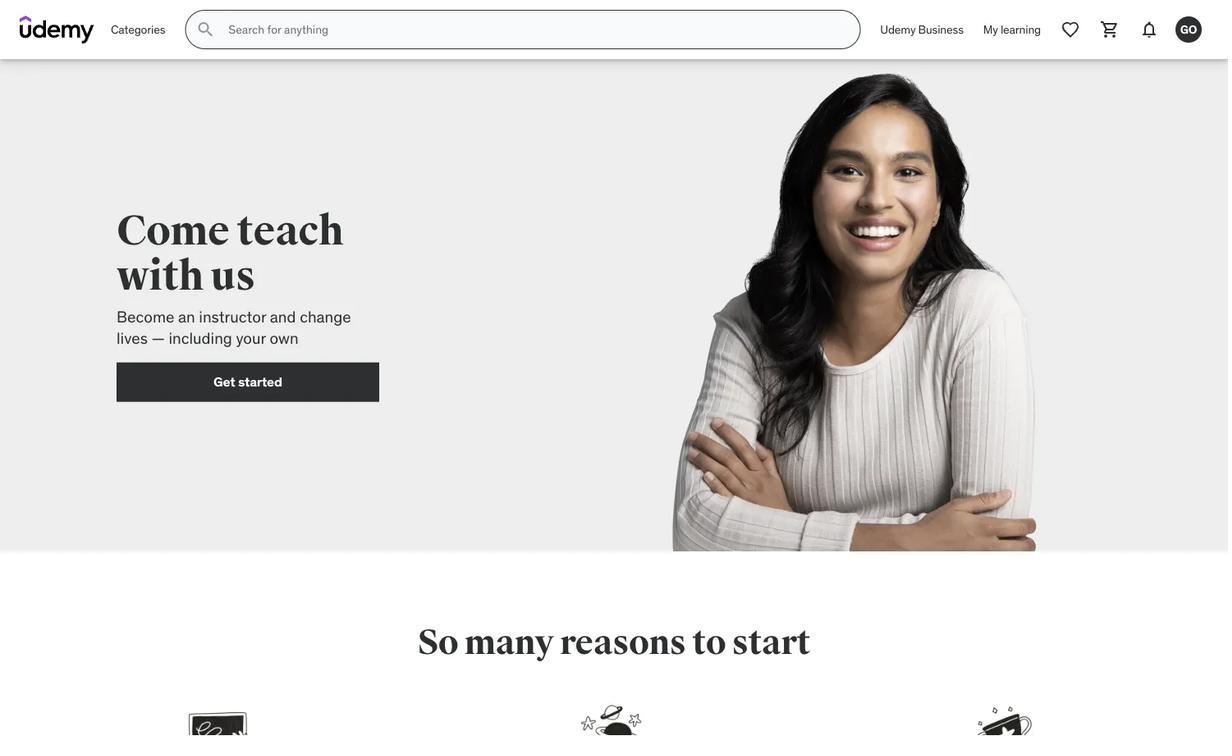 Task type: describe. For each thing, give the bounding box(es) containing it.
an
[[178, 307, 195, 326]]

change
[[300, 307, 351, 326]]

many
[[465, 622, 554, 664]]

categories button
[[101, 10, 175, 49]]

—
[[151, 329, 165, 348]]

wishlist image
[[1061, 20, 1081, 39]]

my learning link
[[974, 10, 1051, 49]]

come teach with us become an instructor and change lives — including your own
[[117, 205, 351, 348]]

come
[[117, 205, 229, 257]]

get
[[214, 374, 235, 391]]

udemy business
[[880, 22, 964, 37]]

go
[[1181, 22, 1197, 37]]

with
[[117, 251, 204, 302]]

get started link
[[117, 363, 379, 402]]

so many reasons to start
[[418, 622, 810, 664]]

udemy business link
[[871, 10, 974, 49]]

instructor
[[199, 307, 266, 326]]

notifications image
[[1140, 20, 1159, 39]]

own
[[270, 329, 299, 348]]

to
[[692, 622, 726, 664]]

submit search image
[[196, 20, 215, 39]]

my
[[983, 22, 998, 37]]



Task type: locate. For each thing, give the bounding box(es) containing it.
and
[[270, 307, 296, 326]]

your
[[236, 329, 266, 348]]

udemy image
[[20, 16, 94, 44]]

reasons
[[560, 622, 686, 664]]

Search for anything text field
[[225, 16, 840, 44]]

go link
[[1169, 10, 1209, 49]]

including
[[169, 329, 232, 348]]

started
[[238, 374, 282, 391]]

my learning
[[983, 22, 1041, 37]]

so
[[418, 622, 458, 664]]

categories
[[111, 22, 165, 37]]

us
[[211, 251, 255, 302]]

learning
[[1001, 22, 1041, 37]]

business
[[918, 22, 964, 37]]

become
[[117, 307, 174, 326]]

lives
[[117, 329, 148, 348]]

udemy
[[880, 22, 916, 37]]

get started
[[214, 374, 282, 391]]

start
[[732, 622, 810, 664]]

teach
[[237, 205, 344, 257]]

shopping cart with 0 items image
[[1100, 20, 1120, 39]]



Task type: vqa. For each thing, say whether or not it's contained in the screenshot.
Hours associated with 6-17 Hours
no



